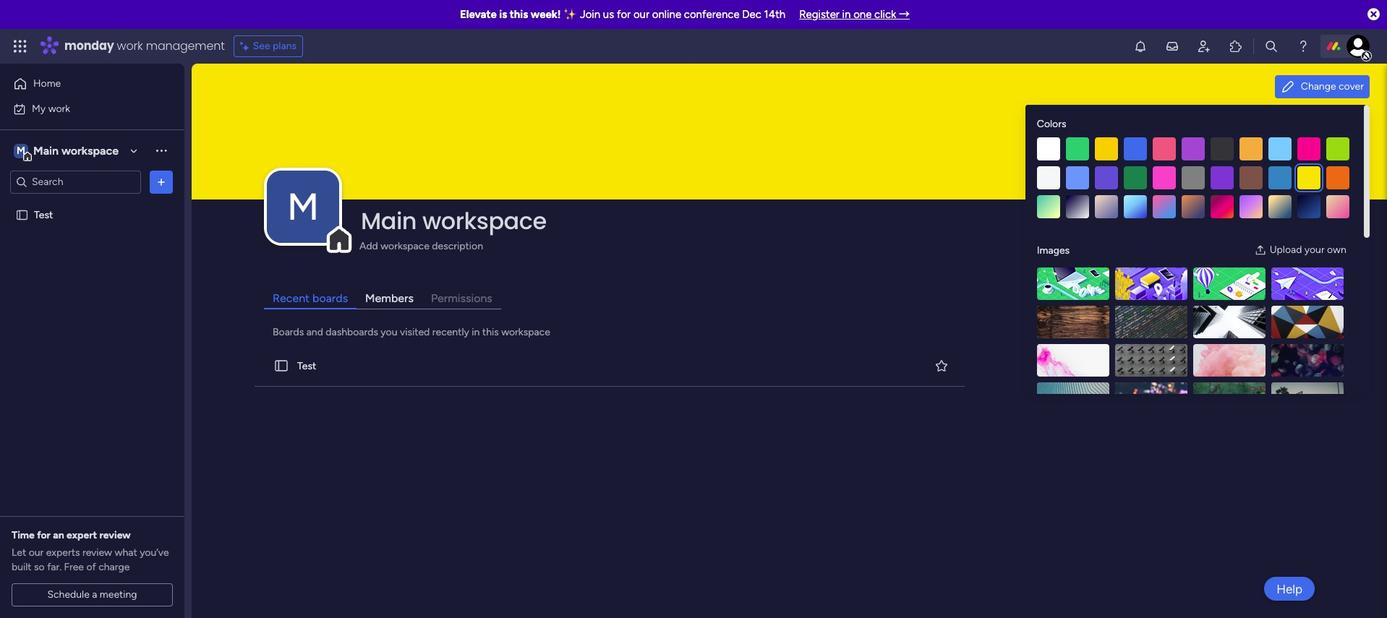 Task type: locate. For each thing, give the bounding box(es) containing it.
1 horizontal spatial our
[[634, 8, 650, 21]]

workspace options image
[[154, 143, 169, 158]]

0 horizontal spatial for
[[37, 530, 51, 542]]

0 vertical spatial for
[[617, 8, 631, 21]]

review
[[99, 530, 131, 542], [82, 547, 112, 559]]

see
[[253, 40, 270, 52]]

in
[[843, 8, 851, 21], [472, 326, 480, 339]]

0 vertical spatial review
[[99, 530, 131, 542]]

images
[[1037, 244, 1070, 256]]

test right public board image on the left of page
[[297, 360, 316, 372]]

your
[[1305, 244, 1325, 256]]

conference
[[684, 8, 740, 21]]

built
[[12, 561, 32, 574]]

main workspace
[[33, 144, 119, 157], [361, 205, 547, 237]]

recent boards
[[273, 292, 348, 305]]

inbox image
[[1166, 39, 1180, 54]]

in left one
[[843, 8, 851, 21]]

our left "online"
[[634, 8, 650, 21]]

management
[[146, 38, 225, 54]]

members
[[365, 292, 414, 305]]

our up so
[[29, 547, 44, 559]]

work
[[117, 38, 143, 54], [48, 102, 70, 115]]

0 horizontal spatial test
[[34, 209, 53, 221]]

register in one click →
[[800, 8, 910, 21]]

0 horizontal spatial main
[[33, 144, 59, 157]]

14th
[[764, 8, 786, 21]]

this
[[510, 8, 528, 21], [482, 326, 499, 339]]

1 horizontal spatial main workspace
[[361, 205, 547, 237]]

Main workspace field
[[357, 205, 1329, 237]]

test link
[[252, 346, 968, 387]]

dec
[[743, 8, 762, 21]]

work inside button
[[48, 102, 70, 115]]

charge
[[99, 561, 130, 574]]

upload
[[1270, 244, 1303, 256]]

1 horizontal spatial m
[[287, 185, 319, 229]]

apps image
[[1229, 39, 1244, 54]]

this right is
[[510, 8, 528, 21]]

0 horizontal spatial main workspace
[[33, 144, 119, 157]]

test
[[34, 209, 53, 221], [297, 360, 316, 372]]

0 vertical spatial main workspace
[[33, 144, 119, 157]]

so
[[34, 561, 45, 574]]

home button
[[9, 72, 156, 95]]

elevate
[[460, 8, 497, 21]]

m inside workspace selection element
[[17, 144, 25, 157]]

our
[[634, 8, 650, 21], [29, 547, 44, 559]]

0 vertical spatial main
[[33, 144, 59, 157]]

work for monday
[[117, 38, 143, 54]]

help button
[[1265, 577, 1315, 601]]

main down my work
[[33, 144, 59, 157]]

my work
[[32, 102, 70, 115]]

review up of
[[82, 547, 112, 559]]

1 horizontal spatial workspace image
[[267, 171, 339, 243]]

invite members image
[[1197, 39, 1212, 54]]

test inside list box
[[34, 209, 53, 221]]

let
[[12, 547, 26, 559]]

schedule
[[47, 589, 90, 601]]

workspace selection element
[[14, 142, 121, 161]]

in right recently
[[472, 326, 480, 339]]

1 horizontal spatial test
[[297, 360, 316, 372]]

work right my
[[48, 102, 70, 115]]

1 vertical spatial in
[[472, 326, 480, 339]]

colors
[[1037, 118, 1067, 130]]

search everything image
[[1265, 39, 1279, 54]]

1 vertical spatial main
[[361, 205, 417, 237]]

public board image
[[15, 208, 29, 222]]

0 vertical spatial test
[[34, 209, 53, 221]]

for
[[617, 8, 631, 21], [37, 530, 51, 542]]

cover
[[1339, 80, 1364, 93]]

upload your own
[[1270, 244, 1347, 256]]

main
[[33, 144, 59, 157], [361, 205, 417, 237]]

option
[[0, 202, 184, 205]]

add workspace description
[[360, 240, 483, 253]]

0 horizontal spatial workspace image
[[14, 143, 28, 159]]

test for public board image on the left of page
[[297, 360, 316, 372]]

m for workspace image to the top
[[17, 144, 25, 157]]

0 vertical spatial work
[[117, 38, 143, 54]]

1 vertical spatial work
[[48, 102, 70, 115]]

m button
[[267, 171, 339, 243]]

1 horizontal spatial this
[[510, 8, 528, 21]]

for left an
[[37, 530, 51, 542]]

1 vertical spatial test
[[297, 360, 316, 372]]

elevate is this week! ✨ join us for our online conference dec 14th
[[460, 8, 786, 21]]

workspace image
[[14, 143, 28, 159], [267, 171, 339, 243]]

meeting
[[100, 589, 137, 601]]

boards and dashboards you visited recently in this workspace
[[273, 326, 550, 339]]

1 vertical spatial this
[[482, 326, 499, 339]]

1 vertical spatial main workspace
[[361, 205, 547, 237]]

change cover
[[1301, 80, 1364, 93]]

upload your own button
[[1249, 239, 1353, 262]]

one
[[854, 8, 872, 21]]

0 horizontal spatial our
[[29, 547, 44, 559]]

main workspace up search in workspace field on the left of page
[[33, 144, 119, 157]]

test right public board icon
[[34, 209, 53, 221]]

1 vertical spatial for
[[37, 530, 51, 542]]

change cover button
[[1275, 75, 1370, 98]]

work right 'monday'
[[117, 38, 143, 54]]

m for the bottom workspace image
[[287, 185, 319, 229]]

home
[[33, 77, 61, 90]]

0 vertical spatial our
[[634, 8, 650, 21]]

review up what
[[99, 530, 131, 542]]

online
[[652, 8, 682, 21]]

1 vertical spatial m
[[287, 185, 319, 229]]

this right recently
[[482, 326, 499, 339]]

0 vertical spatial workspace image
[[14, 143, 28, 159]]

plans
[[273, 40, 297, 52]]

and
[[307, 326, 323, 339]]

you've
[[140, 547, 169, 559]]

main up "add"
[[361, 205, 417, 237]]

m inside dropdown button
[[287, 185, 319, 229]]

test list box
[[0, 200, 184, 423]]

1 vertical spatial our
[[29, 547, 44, 559]]

expert
[[67, 530, 97, 542]]

description
[[432, 240, 483, 253]]

Search in workspace field
[[30, 174, 121, 190]]

1 horizontal spatial work
[[117, 38, 143, 54]]

add to favorites image
[[935, 359, 949, 373]]

main workspace up description at the left of page
[[361, 205, 547, 237]]

is
[[499, 8, 507, 21]]

m
[[17, 144, 25, 157], [287, 185, 319, 229]]

permissions
[[431, 292, 493, 305]]

see plans button
[[233, 35, 303, 57]]

workspace
[[61, 144, 119, 157], [422, 205, 547, 237], [381, 240, 430, 253], [502, 326, 550, 339]]

0 horizontal spatial m
[[17, 144, 25, 157]]

monday
[[64, 38, 114, 54]]

week!
[[531, 8, 561, 21]]

register in one click → link
[[800, 8, 910, 21]]

0 horizontal spatial work
[[48, 102, 70, 115]]

brad klo image
[[1347, 35, 1370, 58]]

dashboards
[[326, 326, 378, 339]]

main inside workspace selection element
[[33, 144, 59, 157]]

for right us
[[617, 8, 631, 21]]

my
[[32, 102, 46, 115]]

1 horizontal spatial in
[[843, 8, 851, 21]]

work for my
[[48, 102, 70, 115]]

what
[[115, 547, 137, 559]]

0 vertical spatial m
[[17, 144, 25, 157]]



Task type: vqa. For each thing, say whether or not it's contained in the screenshot.
you
yes



Task type: describe. For each thing, give the bounding box(es) containing it.
1 horizontal spatial main
[[361, 205, 417, 237]]

recent
[[273, 292, 310, 305]]

far.
[[47, 561, 62, 574]]

schedule a meeting
[[47, 589, 137, 601]]

monday work management
[[64, 38, 225, 54]]

recently
[[432, 326, 469, 339]]

free
[[64, 561, 84, 574]]

test for public board icon
[[34, 209, 53, 221]]

main workspace inside workspace selection element
[[33, 144, 119, 157]]

you
[[381, 326, 398, 339]]

a
[[92, 589, 97, 601]]

public board image
[[273, 358, 289, 374]]

schedule a meeting button
[[12, 584, 173, 607]]

select product image
[[13, 39, 27, 54]]

0 horizontal spatial in
[[472, 326, 480, 339]]

register
[[800, 8, 840, 21]]

see plans
[[253, 40, 297, 52]]

of
[[86, 561, 96, 574]]

time for an expert review let our experts review what you've built so far. free of charge
[[12, 530, 169, 574]]

1 horizontal spatial for
[[617, 8, 631, 21]]

1 vertical spatial review
[[82, 547, 112, 559]]

us
[[603, 8, 614, 21]]

photo icon image
[[1255, 245, 1267, 256]]

boards
[[313, 292, 348, 305]]

notifications image
[[1134, 39, 1148, 54]]

0 vertical spatial this
[[510, 8, 528, 21]]

join
[[580, 8, 601, 21]]

my work button
[[9, 97, 156, 120]]

an
[[53, 530, 64, 542]]

add
[[360, 240, 378, 253]]

change
[[1301, 80, 1337, 93]]

0 vertical spatial in
[[843, 8, 851, 21]]

help image
[[1296, 39, 1311, 54]]

1 vertical spatial workspace image
[[267, 171, 339, 243]]

experts
[[46, 547, 80, 559]]

boards
[[273, 326, 304, 339]]

→
[[899, 8, 910, 21]]

✨
[[564, 8, 577, 21]]

time
[[12, 530, 35, 542]]

options image
[[154, 175, 169, 189]]

for inside time for an expert review let our experts review what you've built so far. free of charge
[[37, 530, 51, 542]]

visited
[[400, 326, 430, 339]]

help
[[1277, 582, 1303, 597]]

our inside time for an expert review let our experts review what you've built so far. free of charge
[[29, 547, 44, 559]]

own
[[1328, 244, 1347, 256]]

0 horizontal spatial this
[[482, 326, 499, 339]]

click
[[875, 8, 897, 21]]



